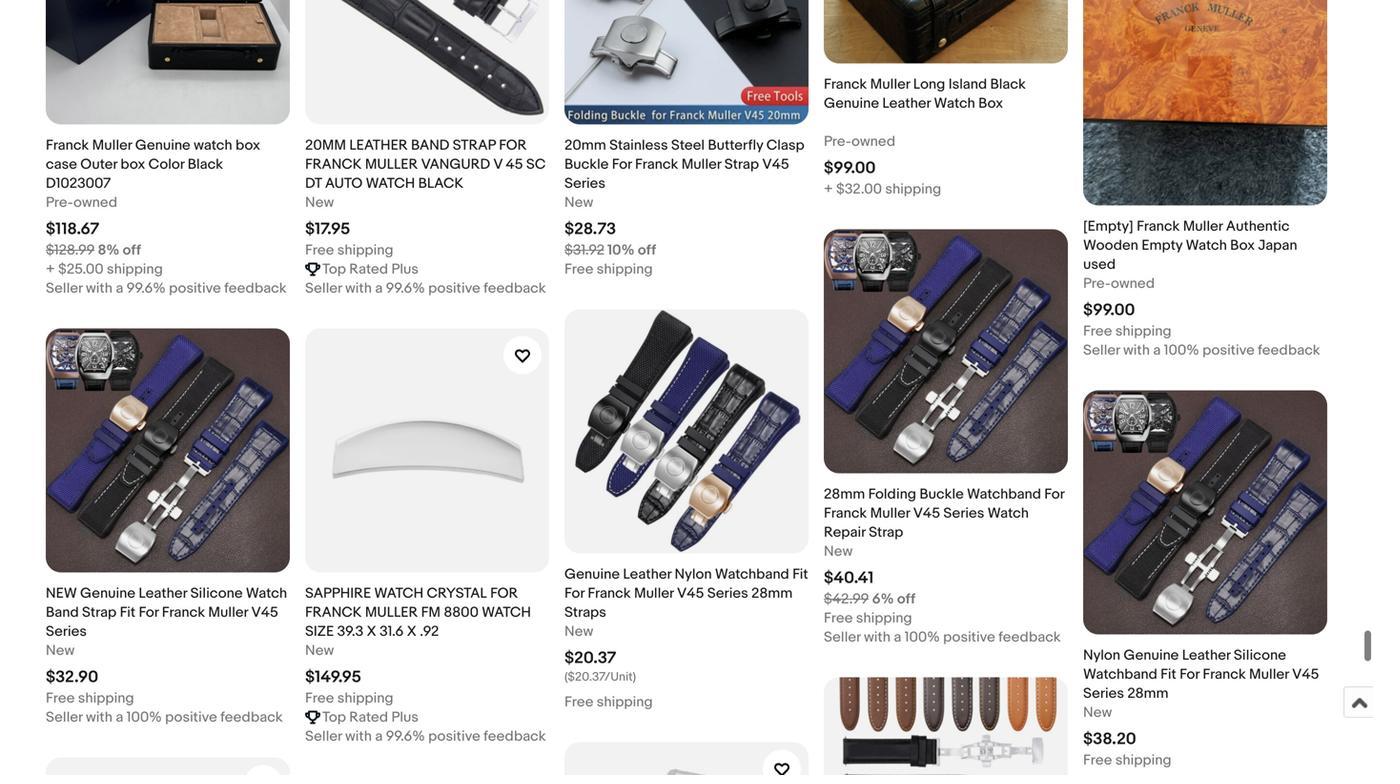 Task type: describe. For each thing, give the bounding box(es) containing it.
free shipping text field for $99.00
[[1083, 322, 1172, 341]]

free shipping text field down 10%
[[565, 260, 653, 279]]

free shipping text field down 6%
[[824, 609, 912, 628]]

straps
[[565, 604, 606, 621]]

island
[[949, 76, 987, 93]]

free inside [empty] franck muller authentic wooden  empty watch box japan used pre-owned $99.00 free shipping seller with a 100% positive feedback
[[1083, 323, 1112, 340]]

new text field for $32.90
[[46, 641, 75, 660]]

nylon genuine leather silicone watchband fit for franck muller v45 series 28mm new $38.20 free shipping
[[1083, 647, 1319, 769]]

off for $40.41
[[897, 591, 916, 608]]

$99.00 text field for + $32.00 shipping
[[824, 158, 876, 178]]

butterfly
[[708, 137, 763, 154]]

silicone for $38.20
[[1234, 647, 1286, 664]]

nylon inside nylon genuine leather silicone watchband fit for franck muller v45 series 28mm new $38.20 free shipping
[[1083, 647, 1121, 664]]

new text field for $149.95
[[305, 641, 334, 660]]

a inside franck muller genuine watch box case outer box color black d1023007 pre-owned $118.67 $128.99 8% off + $25.00 shipping seller with a 99.6% positive feedback
[[116, 280, 123, 297]]

sc
[[526, 156, 546, 173]]

$99.00 inside [empty] franck muller authentic wooden  empty watch box japan used pre-owned $99.00 free shipping seller with a 100% positive feedback
[[1083, 300, 1135, 321]]

previous price $31.92 10% off text field
[[565, 241, 656, 260]]

off for $118.67
[[123, 242, 141, 259]]

size
[[305, 623, 334, 640]]

39.3
[[337, 623, 363, 640]]

v45 inside the 20mm stainless steel butterfly clasp buckle for franck muller strap v45 series new $28.73 $31.92 10% off free shipping
[[762, 156, 789, 173]]

[empty]
[[1083, 218, 1134, 235]]

silicone for new
[[190, 585, 243, 602]]

[empty] franck muller authentic wooden  empty watch box japan used pre-owned $99.00 free shipping seller with a 100% positive feedback
[[1083, 218, 1320, 359]]

new text field for $28.73
[[565, 193, 593, 212]]

wooden
[[1083, 237, 1139, 254]]

100% inside 28mm folding buckle watchband for franck muller v45 series watch repair strap new $40.41 $42.99 6% off free shipping seller with a 100% positive feedback
[[905, 629, 940, 646]]

muller inside "20mm leather band strap for franck muller vangurd v 45 sc dt auto watch black new $17.95 free shipping"
[[365, 156, 418, 173]]

1 vertical spatial seller with a 100% positive feedback text field
[[824, 628, 1061, 647]]

seller inside franck muller genuine watch box case outer box color black d1023007 pre-owned $118.67 $128.99 8% off + $25.00 shipping seller with a 99.6% positive feedback
[[46, 280, 83, 297]]

$20.37
[[565, 649, 616, 669]]

pre-owned text field for $99.00
[[1083, 274, 1155, 293]]

28mm folding buckle watchband for franck muller v45 series watch repair strap new $40.41 $42.99 6% off free shipping seller with a 100% positive feedback
[[824, 486, 1065, 646]]

free inside sapphire watch crystal for franck muller fm 8800 watch size 39.3 x 31.6 x .92 new $149.95 free shipping
[[305, 690, 334, 707]]

20mm
[[305, 137, 346, 154]]

pre- inside pre-owned $99.00 + $32.00 shipping
[[824, 133, 852, 150]]

new
[[46, 585, 77, 602]]

franck inside genuine leather nylon watchband fit for franck muller v45 series 28mm straps new $20.37 ($20.37/unit) free shipping
[[588, 585, 631, 602]]

japan
[[1258, 237, 1298, 254]]

free inside 28mm folding buckle watchband for franck muller v45 series watch repair strap new $40.41 $42.99 6% off free shipping seller with a 100% positive feedback
[[824, 610, 853, 627]]

empty
[[1142, 237, 1183, 254]]

free inside the 20mm stainless steel butterfly clasp buckle for franck muller strap v45 series new $28.73 $31.92 10% off free shipping
[[565, 261, 594, 278]]

color
[[148, 156, 184, 173]]

shipping inside [empty] franck muller authentic wooden  empty watch box japan used pre-owned $99.00 free shipping seller with a 100% positive feedback
[[1116, 323, 1172, 340]]

new inside new genuine leather silicone watch band strap fit for franck muller v45 series new $32.90 free shipping seller with a 100% positive feedback
[[46, 642, 75, 660]]

repair
[[824, 524, 866, 541]]

genuine inside new genuine leather silicone watch band strap fit for franck muller v45 series new $32.90 free shipping seller with a 100% positive feedback
[[80, 585, 135, 602]]

leather inside genuine leather nylon watchband fit for franck muller v45 series 28mm straps new $20.37 ($20.37/unit) free shipping
[[623, 566, 672, 583]]

series inside 28mm folding buckle watchband for franck muller v45 series watch repair strap new $40.41 $42.99 6% off free shipping seller with a 100% positive feedback
[[944, 505, 985, 522]]

muller inside genuine leather nylon watchband fit for franck muller v45 series 28mm straps new $20.37 ($20.37/unit) free shipping
[[634, 585, 674, 602]]

strap
[[453, 137, 496, 154]]

Seller with a 99.6% positive feedback text field
[[46, 279, 287, 298]]

franck inside sapphire watch crystal for franck muller fm 8800 watch size 39.3 x 31.6 x .92 new $149.95 free shipping
[[305, 604, 362, 621]]

watch inside new genuine leather silicone watch band strap fit for franck muller v45 series new $32.90 free shipping seller with a 100% positive feedback
[[246, 585, 287, 602]]

franck inside franck muller genuine watch box case outer box color black d1023007 pre-owned $118.67 $128.99 8% off + $25.00 shipping seller with a 99.6% positive feedback
[[46, 137, 89, 154]]

for inside new genuine leather silicone watch band strap fit for franck muller v45 series new $32.90 free shipping seller with a 100% positive feedback
[[139, 604, 159, 621]]

free inside nylon genuine leather silicone watchband fit for franck muller v45 series 28mm new $38.20 free shipping
[[1083, 752, 1112, 769]]

seller with a 99.6% positive feedback for $17.95
[[305, 280, 546, 297]]

for inside 28mm folding buckle watchband for franck muller v45 series watch repair strap new $40.41 $42.99 6% off free shipping seller with a 100% positive feedback
[[1045, 486, 1065, 503]]

8800
[[444, 604, 479, 621]]

$25.00
[[58, 261, 104, 278]]

franck muller long island black genuine leather watch box
[[824, 76, 1026, 112]]

authentic
[[1226, 218, 1290, 235]]

$40.41
[[824, 568, 874, 588]]

20mm leather band strap for franck muller vangurd v 45 sc dt auto watch black new $17.95 free shipping
[[305, 137, 546, 259]]

band
[[411, 137, 450, 154]]

free shipping text field for $17.95
[[305, 241, 394, 260]]

new inside the 20mm stainless steel butterfly clasp buckle for franck muller strap v45 series new $28.73 $31.92 10% off free shipping
[[565, 194, 593, 211]]

rated for $149.95
[[349, 709, 388, 726]]

a inside [empty] franck muller authentic wooden  empty watch box japan used pre-owned $99.00 free shipping seller with a 100% positive feedback
[[1153, 342, 1161, 359]]

series inside the 20mm stainless steel butterfly clasp buckle for franck muller strap v45 series new $28.73 $31.92 10% off free shipping
[[565, 175, 606, 192]]

rated for $17.95
[[349, 261, 388, 278]]

off for $28.73
[[638, 242, 656, 259]]

shipping inside 28mm folding buckle watchband for franck muller v45 series watch repair strap new $40.41 $42.99 6% off free shipping seller with a 100% positive feedback
[[856, 610, 912, 627]]

new inside "20mm leather band strap for franck muller vangurd v 45 sc dt auto watch black new $17.95 free shipping"
[[305, 194, 334, 211]]

sapphire watch crystal for franck muller fm 8800 watch size 39.3 x 31.6 x .92 new $149.95 free shipping
[[305, 585, 531, 707]]

.92
[[420, 623, 439, 640]]

fit inside new genuine leather silicone watch band strap fit for franck muller v45 series new $32.90 free shipping seller with a 100% positive feedback
[[120, 604, 136, 621]]

top for $17.95
[[322, 261, 346, 278]]

black inside franck muller genuine watch box case outer box color black d1023007 pre-owned $118.67 $128.99 8% off + $25.00 shipping seller with a 99.6% positive feedback
[[188, 156, 223, 173]]

with inside new genuine leather silicone watch band strap fit for franck muller v45 series new $32.90 free shipping seller with a 100% positive feedback
[[86, 709, 113, 726]]

$40.41 text field
[[824, 568, 874, 588]]

for inside nylon genuine leather silicone watchband fit for franck muller v45 series 28mm new $38.20 free shipping
[[1180, 666, 1200, 683]]

positive inside 28mm folding buckle watchband for franck muller v45 series watch repair strap new $40.41 $42.99 6% off free shipping seller with a 100% positive feedback
[[943, 629, 995, 646]]

2 vertical spatial watch
[[482, 604, 531, 621]]

free shipping text field for $32.90
[[46, 689, 134, 708]]

free shipping text field for $149.95
[[305, 689, 394, 708]]

pre-owned text field for $118.67
[[46, 193, 117, 212]]

99.6% for $17.95
[[386, 280, 425, 297]]

shipping inside "20mm leather band strap for franck muller vangurd v 45 sc dt auto watch black new $17.95 free shipping"
[[337, 242, 394, 259]]

case
[[46, 156, 77, 173]]

owned inside franck muller genuine watch box case outer box color black d1023007 pre-owned $118.67 $128.99 8% off + $25.00 shipping seller with a 99.6% positive feedback
[[73, 194, 117, 211]]

free inside "20mm leather band strap for franck muller vangurd v 45 sc dt auto watch black new $17.95 free shipping"
[[305, 242, 334, 259]]

positive inside [empty] franck muller authentic wooden  empty watch box japan used pre-owned $99.00 free shipping seller with a 100% positive feedback
[[1203, 342, 1255, 359]]

$28.73 text field
[[565, 219, 616, 239]]

pre- inside [empty] franck muller authentic wooden  empty watch box japan used pre-owned $99.00 free shipping seller with a 100% positive feedback
[[1083, 275, 1111, 292]]

for inside "20mm leather band strap for franck muller vangurd v 45 sc dt auto watch black new $17.95 free shipping"
[[499, 137, 527, 154]]

owned inside pre-owned $99.00 + $32.00 shipping
[[852, 133, 895, 150]]

buckle inside the 20mm stainless steel butterfly clasp buckle for franck muller strap v45 series new $28.73 $31.92 10% off free shipping
[[565, 156, 609, 173]]

a inside new genuine leather silicone watch band strap fit for franck muller v45 series new $32.90 free shipping seller with a 100% positive feedback
[[116, 709, 123, 726]]

v45 inside genuine leather nylon watchband fit for franck muller v45 series 28mm straps new $20.37 ($20.37/unit) free shipping
[[677, 585, 704, 602]]

fit inside genuine leather nylon watchband fit for franck muller v45 series 28mm straps new $20.37 ($20.37/unit) free shipping
[[793, 566, 808, 583]]

for inside sapphire watch crystal for franck muller fm 8800 watch size 39.3 x 31.6 x .92 new $149.95 free shipping
[[490, 585, 518, 602]]

shipping inside pre-owned $99.00 + $32.00 shipping
[[885, 180, 941, 198]]

with inside [empty] franck muller authentic wooden  empty watch box japan used pre-owned $99.00 free shipping seller with a 100% positive feedback
[[1123, 342, 1150, 359]]

+ $25.00 shipping text field
[[46, 260, 163, 279]]

series inside nylon genuine leather silicone watchband fit for franck muller v45 series 28mm new $38.20 free shipping
[[1083, 685, 1124, 702]]

for inside genuine leather nylon watchband fit for franck muller v45 series 28mm straps new $20.37 ($20.37/unit) free shipping
[[565, 585, 585, 602]]

positive inside franck muller genuine watch box case outer box color black d1023007 pre-owned $118.67 $128.99 8% off + $25.00 shipping seller with a 99.6% positive feedback
[[169, 280, 221, 297]]

28mm inside 28mm folding buckle watchband for franck muller v45 series watch repair strap new $40.41 $42.99 6% off free shipping seller with a 100% positive feedback
[[824, 486, 865, 503]]

leather
[[349, 137, 408, 154]]

franck inside [empty] franck muller authentic wooden  empty watch box japan used pre-owned $99.00 free shipping seller with a 100% positive feedback
[[1137, 218, 1180, 235]]

8%
[[98, 242, 120, 259]]

v45 inside nylon genuine leather silicone watchband fit for franck muller v45 series 28mm new $38.20 free shipping
[[1292, 666, 1319, 683]]

6%
[[872, 591, 894, 608]]

shipping inside nylon genuine leather silicone watchband fit for franck muller v45 series 28mm new $38.20 free shipping
[[1116, 752, 1172, 769]]

for inside the 20mm stainless steel butterfly clasp buckle for franck muller strap v45 series new $28.73 $31.92 10% off free shipping
[[612, 156, 632, 173]]

genuine leather nylon watchband fit for franck muller v45 series 28mm straps new $20.37 ($20.37/unit) free shipping
[[565, 566, 808, 711]]

top rated plus text field for $17.95
[[322, 260, 419, 279]]

folding
[[868, 486, 917, 503]]

watch inside "20mm leather band strap for franck muller vangurd v 45 sc dt auto watch black new $17.95 free shipping"
[[366, 175, 415, 192]]

watchband for $20.37
[[715, 566, 789, 583]]

plus for $149.95
[[391, 709, 419, 726]]

black
[[418, 175, 464, 192]]

strap inside the 20mm stainless steel butterfly clasp buckle for franck muller strap v45 series new $28.73 $31.92 10% off free shipping
[[725, 156, 759, 173]]

muller inside the 20mm stainless steel butterfly clasp buckle for franck muller strap v45 series new $28.73 $31.92 10% off free shipping
[[682, 156, 721, 173]]



Task type: vqa. For each thing, say whether or not it's contained in the screenshot.
MULLER inside the SAPPHIRE WATCH CRYSTAL FOR FRANCK MULLER FM 8800 WATCH SIZE 39.3 X 31.6 X .92 New $149.95 Free shipping
yes



Task type: locate. For each thing, give the bounding box(es) containing it.
new text field down 'straps'
[[565, 622, 593, 641]]

off right 6%
[[897, 591, 916, 608]]

v45 inside new genuine leather silicone watch band strap fit for franck muller v45 series new $32.90 free shipping seller with a 100% positive feedback
[[251, 604, 278, 621]]

2 plus from the top
[[391, 709, 419, 726]]

0 vertical spatial pre-
[[824, 133, 852, 150]]

2 horizontal spatial free shipping text field
[[1083, 751, 1172, 770]]

1 horizontal spatial watchband
[[967, 486, 1041, 503]]

a
[[116, 280, 123, 297], [375, 280, 383, 297], [1153, 342, 1161, 359], [894, 629, 901, 646], [116, 709, 123, 726], [375, 728, 383, 745]]

shipping right $32.00
[[885, 180, 941, 198]]

99.6%
[[127, 280, 166, 297], [386, 280, 425, 297], [386, 728, 425, 745]]

top rated plus text field for $149.95
[[322, 708, 419, 727]]

1 horizontal spatial $99.00 text field
[[1083, 300, 1135, 321]]

owned inside [empty] franck muller authentic wooden  empty watch box japan used pre-owned $99.00 free shipping seller with a 100% positive feedback
[[1111, 275, 1155, 292]]

plus down "20mm leather band strap for franck muller vangurd v 45 sc dt auto watch black new $17.95 free shipping"
[[391, 261, 419, 278]]

1 horizontal spatial fit
[[793, 566, 808, 583]]

2 vertical spatial watchband
[[1083, 666, 1158, 683]]

new text field down 'dt'
[[305, 193, 334, 212]]

99.6% for $149.95
[[386, 728, 425, 745]]

genuine inside "franck muller long island black genuine leather watch box"
[[824, 95, 879, 112]]

new down repair
[[824, 543, 853, 560]]

99.6% inside franck muller genuine watch box case outer box color black d1023007 pre-owned $118.67 $128.99 8% off + $25.00 shipping seller with a 99.6% positive feedback
[[127, 280, 166, 297]]

new inside nylon genuine leather silicone watchband fit for franck muller v45 series 28mm new $38.20 free shipping
[[1083, 704, 1112, 722]]

10%
[[607, 242, 635, 259]]

off
[[123, 242, 141, 259], [638, 242, 656, 259], [897, 591, 916, 608]]

1 franck from the top
[[305, 156, 362, 173]]

1 horizontal spatial pre-owned text field
[[1083, 274, 1155, 293]]

2 seller with a 99.6% positive feedback from the top
[[305, 728, 546, 745]]

1 vertical spatial box
[[1230, 237, 1255, 254]]

1 horizontal spatial 28mm
[[824, 486, 865, 503]]

long
[[913, 76, 945, 93]]

2 horizontal spatial off
[[897, 591, 916, 608]]

franck inside the 20mm stainless steel butterfly clasp buckle for franck muller strap v45 series new $28.73 $31.92 10% off free shipping
[[635, 156, 678, 173]]

strap inside 28mm folding buckle watchband for franck muller v45 series watch repair strap new $40.41 $42.99 6% off free shipping seller with a 100% positive feedback
[[869, 524, 903, 541]]

muller
[[365, 156, 418, 173], [365, 604, 418, 621]]

0 vertical spatial top rated plus
[[322, 261, 419, 278]]

seller inside 28mm folding buckle watchband for franck muller v45 series watch repair strap new $40.41 $42.99 6% off free shipping seller with a 100% positive feedback
[[824, 629, 861, 646]]

1 horizontal spatial nylon
[[1083, 647, 1121, 664]]

v45 inside 28mm folding buckle watchband for franck muller v45 series watch repair strap new $40.41 $42.99 6% off free shipping seller with a 100% positive feedback
[[913, 505, 940, 522]]

1 muller from the top
[[365, 156, 418, 173]]

off right 8% at left top
[[123, 242, 141, 259]]

x
[[367, 623, 376, 640], [407, 623, 417, 640]]

a inside 28mm folding buckle watchband for franck muller v45 series watch repair strap new $40.41 $42.99 6% off free shipping seller with a 100% positive feedback
[[894, 629, 901, 646]]

rated down "$149.95" text field
[[349, 709, 388, 726]]

leather inside "franck muller long island black genuine leather watch box"
[[882, 95, 931, 112]]

1 vertical spatial rated
[[349, 709, 388, 726]]

shipping inside new genuine leather silicone watch band strap fit for franck muller v45 series new $32.90 free shipping seller with a 100% positive feedback
[[78, 690, 134, 707]]

with inside 28mm folding buckle watchband for franck muller v45 series watch repair strap new $40.41 $42.99 6% off free shipping seller with a 100% positive feedback
[[864, 629, 891, 646]]

top down "$17.95"
[[322, 261, 346, 278]]

x left 31.6
[[367, 623, 376, 640]]

stainless
[[609, 137, 668, 154]]

2 muller from the top
[[365, 604, 418, 621]]

2 rated from the top
[[349, 709, 388, 726]]

top rated plus down "$17.95"
[[322, 261, 419, 278]]

pre-owned text field down d1023007
[[46, 193, 117, 212]]

2 vertical spatial strap
[[82, 604, 117, 621]]

steel
[[671, 137, 705, 154]]

1 horizontal spatial pre-
[[824, 133, 852, 150]]

pre- inside franck muller genuine watch box case outer box color black d1023007 pre-owned $118.67 $128.99 8% off + $25.00 shipping seller with a 99.6% positive feedback
[[46, 194, 73, 211]]

new down size
[[305, 642, 334, 660]]

watchband for $40.41
[[967, 486, 1041, 503]]

new inside sapphire watch crystal for franck muller fm 8800 watch size 39.3 x 31.6 x .92 new $149.95 free shipping
[[305, 642, 334, 660]]

muller inside 28mm folding buckle watchband for franck muller v45 series watch repair strap new $40.41 $42.99 6% off free shipping seller with a 100% positive feedback
[[870, 505, 910, 522]]

$99.00 down used
[[1083, 300, 1135, 321]]

box right watch
[[236, 137, 260, 154]]

seller with a 99.6% positive feedback text field down "20mm leather band strap for franck muller vangurd v 45 sc dt auto watch black new $17.95 free shipping"
[[305, 279, 546, 298]]

0 horizontal spatial $99.00 text field
[[824, 158, 876, 178]]

outer
[[80, 156, 117, 173]]

seller inside [empty] franck muller authentic wooden  empty watch box japan used pre-owned $99.00 free shipping seller with a 100% positive feedback
[[1083, 342, 1120, 359]]

watch down leather
[[366, 175, 415, 192]]

1 horizontal spatial black
[[990, 76, 1026, 93]]

Seller with a 100% positive feedback text field
[[1083, 341, 1320, 360], [824, 628, 1061, 647]]

free down $31.92
[[565, 261, 594, 278]]

free inside new genuine leather silicone watch band strap fit for franck muller v45 series new $32.90 free shipping seller with a 100% positive feedback
[[46, 690, 75, 707]]

1 vertical spatial buckle
[[920, 486, 964, 503]]

0 vertical spatial 28mm
[[824, 486, 865, 503]]

2 horizontal spatial 28mm
[[1128, 685, 1169, 702]]

0 horizontal spatial x
[[367, 623, 376, 640]]

$31.92
[[565, 242, 604, 259]]

pre-
[[824, 133, 852, 150], [46, 194, 73, 211], [1083, 275, 1111, 292]]

seller down used
[[1083, 342, 1120, 359]]

2 horizontal spatial pre-
[[1083, 275, 1111, 292]]

watch inside "franck muller long island black genuine leather watch box"
[[934, 95, 975, 112]]

2 horizontal spatial owned
[[1111, 275, 1155, 292]]

rated down "$17.95"
[[349, 261, 388, 278]]

shipping
[[885, 180, 941, 198], [337, 242, 394, 259], [107, 261, 163, 278], [597, 261, 653, 278], [1116, 323, 1172, 340], [856, 610, 912, 627], [78, 690, 134, 707], [337, 690, 394, 707], [597, 694, 653, 711], [1116, 752, 1172, 769]]

pre-owned text field down used
[[1083, 274, 1155, 293]]

leather inside new genuine leather silicone watch band strap fit for franck muller v45 series new $32.90 free shipping seller with a 100% positive feedback
[[139, 585, 187, 602]]

new up $38.20
[[1083, 704, 1112, 722]]

for up 45
[[499, 137, 527, 154]]

franck inside "franck muller long island black genuine leather watch box"
[[824, 76, 867, 93]]

franck inside 28mm folding buckle watchband for franck muller v45 series watch repair strap new $40.41 $42.99 6% off free shipping seller with a 100% positive feedback
[[824, 505, 867, 522]]

$149.95 text field
[[305, 668, 361, 688]]

45
[[506, 156, 523, 173]]

$42.99
[[824, 591, 869, 608]]

1 vertical spatial strap
[[869, 524, 903, 541]]

1 top rated plus from the top
[[322, 261, 419, 278]]

2 franck from the top
[[305, 604, 362, 621]]

99.6% down + $25.00 shipping text field
[[127, 280, 166, 297]]

watch
[[934, 95, 975, 112], [1186, 237, 1227, 254], [988, 505, 1029, 522], [246, 585, 287, 602]]

31.6
[[380, 623, 404, 640]]

new text field for $40.41
[[824, 542, 853, 561]]

1 vertical spatial watch
[[374, 585, 424, 602]]

Seller with a 100% positive feedback text field
[[46, 708, 283, 727]]

v45
[[762, 156, 789, 173], [913, 505, 940, 522], [677, 585, 704, 602], [251, 604, 278, 621], [1292, 666, 1319, 683]]

feedback inside franck muller genuine watch box case outer box color black d1023007 pre-owned $118.67 $128.99 8% off + $25.00 shipping seller with a 99.6% positive feedback
[[224, 280, 287, 297]]

2 horizontal spatial watchband
[[1083, 666, 1158, 683]]

free shipping text field for $38.20
[[1083, 751, 1172, 770]]

1 top rated plus text field from the top
[[322, 260, 419, 279]]

$17.95
[[305, 219, 350, 239]]

$99.00 text field down used
[[1083, 300, 1135, 321]]

seller
[[46, 280, 83, 297], [305, 280, 342, 297], [1083, 342, 1120, 359], [824, 629, 861, 646], [46, 709, 83, 726], [305, 728, 342, 745]]

$149.95
[[305, 668, 361, 688]]

top for $149.95
[[322, 709, 346, 726]]

black inside "franck muller long island black genuine leather watch box"
[[990, 76, 1026, 93]]

28mm
[[824, 486, 865, 503], [752, 585, 793, 602], [1128, 685, 1169, 702]]

leather
[[882, 95, 931, 112], [623, 566, 672, 583], [139, 585, 187, 602], [1182, 647, 1231, 664]]

seller with a 99.6% positive feedback text field down sapphire watch crystal for franck muller fm 8800 watch size 39.3 x 31.6 x .92 new $149.95 free shipping
[[305, 727, 546, 746]]

strap down butterfly
[[725, 156, 759, 173]]

0 horizontal spatial free shipping text field
[[305, 241, 394, 260]]

seller down $42.99
[[824, 629, 861, 646]]

strap inside new genuine leather silicone watch band strap fit for franck muller v45 series new $32.90 free shipping seller with a 100% positive feedback
[[82, 604, 117, 621]]

vangurd
[[421, 156, 490, 173]]

new text field up $32.90
[[46, 641, 75, 660]]

new text field for $38.20
[[1083, 703, 1112, 722]]

box inside "franck muller long island black genuine leather watch box"
[[979, 95, 1003, 112]]

seller with a 99.6% positive feedback text field for $149.95
[[305, 727, 546, 746]]

0 horizontal spatial watchband
[[715, 566, 789, 583]]

$99.00 inside pre-owned $99.00 + $32.00 shipping
[[824, 158, 876, 178]]

2 horizontal spatial 100%
[[1164, 342, 1199, 359]]

black
[[990, 76, 1026, 93], [188, 156, 223, 173]]

pre- up $32.00
[[824, 133, 852, 150]]

off inside 28mm folding buckle watchband for franck muller v45 series watch repair strap new $40.41 $42.99 6% off free shipping seller with a 100% positive feedback
[[897, 591, 916, 608]]

0 horizontal spatial box
[[121, 156, 145, 173]]

New text field
[[824, 542, 853, 561], [46, 641, 75, 660]]

genuine up 'straps'
[[565, 566, 620, 583]]

$28.73
[[565, 219, 616, 239]]

shipping down "$17.95"
[[337, 242, 394, 259]]

0 horizontal spatial off
[[123, 242, 141, 259]]

franck inside "20mm leather band strap for franck muller vangurd v 45 sc dt auto watch black new $17.95 free shipping"
[[305, 156, 362, 173]]

off inside franck muller genuine watch box case outer box color black d1023007 pre-owned $118.67 $128.99 8% off + $25.00 shipping seller with a 99.6% positive feedback
[[123, 242, 141, 259]]

top down '$149.95'
[[322, 709, 346, 726]]

new text field down repair
[[824, 542, 853, 561]]

99.6% down sapphire watch crystal for franck muller fm 8800 watch size 39.3 x 31.6 x .92 new $149.95 free shipping
[[386, 728, 425, 745]]

2 top from the top
[[322, 709, 346, 726]]

owned down used
[[1111, 275, 1155, 292]]

1 vertical spatial 28mm
[[752, 585, 793, 602]]

franck down 20mm
[[305, 156, 362, 173]]

shipping down 6%
[[856, 610, 912, 627]]

rated
[[349, 261, 388, 278], [349, 709, 388, 726]]

+ left $32.00
[[824, 180, 833, 198]]

new inside genuine leather nylon watchband fit for franck muller v45 series 28mm straps new $20.37 ($20.37/unit) free shipping
[[565, 623, 593, 640]]

box
[[236, 137, 260, 154], [121, 156, 145, 173]]

clasp
[[766, 137, 805, 154]]

Pre-owned text field
[[46, 193, 117, 212], [1083, 274, 1155, 293]]

$118.67
[[46, 219, 99, 239]]

2 top rated plus text field from the top
[[322, 708, 419, 727]]

0 horizontal spatial owned
[[73, 194, 117, 211]]

0 vertical spatial owned
[[852, 133, 895, 150]]

new text field for $17.95
[[305, 193, 334, 212]]

+ down $128.99 at the top of page
[[46, 261, 55, 278]]

New text field
[[305, 193, 334, 212], [565, 193, 593, 212], [565, 622, 593, 641], [305, 641, 334, 660], [1083, 703, 1112, 722]]

20mm stainless steel butterfly clasp buckle for franck muller strap v45 series new $28.73 $31.92 10% off free shipping
[[565, 137, 805, 278]]

1 horizontal spatial free shipping text field
[[565, 693, 653, 712]]

$20.37 text field
[[565, 649, 616, 669]]

$99.00 text field up $32.00
[[824, 158, 876, 178]]

+ inside franck muller genuine watch box case outer box color black d1023007 pre-owned $118.67 $128.99 8% off + $25.00 shipping seller with a 99.6% positive feedback
[[46, 261, 55, 278]]

plus down sapphire watch crystal for franck muller fm 8800 watch size 39.3 x 31.6 x .92 new $149.95 free shipping
[[391, 709, 419, 726]]

0 vertical spatial box
[[979, 95, 1003, 112]]

$17.95 text field
[[305, 219, 350, 239]]

100% inside new genuine leather silicone watch band strap fit for franck muller v45 series new $32.90 free shipping seller with a 100% positive feedback
[[127, 709, 162, 726]]

free shipping text field for $20.37
[[565, 693, 653, 712]]

used
[[1083, 256, 1116, 273]]

watchband
[[967, 486, 1041, 503], [715, 566, 789, 583], [1083, 666, 1158, 683]]

seller inside new genuine leather silicone watch band strap fit for franck muller v45 series new $32.90 free shipping seller with a 100% positive feedback
[[46, 709, 83, 726]]

$99.00 text field for free shipping
[[1083, 300, 1135, 321]]

28mm inside nylon genuine leather silicone watchband fit for franck muller v45 series 28mm new $38.20 free shipping
[[1128, 685, 1169, 702]]

shipping down $38.20 text box
[[1116, 752, 1172, 769]]

shipping down 8% at left top
[[107, 261, 163, 278]]

0 vertical spatial muller
[[365, 156, 418, 173]]

genuine up 'color' at the left of page
[[135, 137, 190, 154]]

1 vertical spatial silicone
[[1234, 647, 1286, 664]]

pre- down d1023007
[[46, 194, 73, 211]]

$32.90 text field
[[46, 668, 98, 688]]

top
[[322, 261, 346, 278], [322, 709, 346, 726]]

1 vertical spatial pre-owned text field
[[1083, 274, 1155, 293]]

0 horizontal spatial pre-
[[46, 194, 73, 211]]

1 x from the left
[[367, 623, 376, 640]]

silicone
[[190, 585, 243, 602], [1234, 647, 1286, 664]]

muller inside new genuine leather silicone watch band strap fit for franck muller v45 series new $32.90 free shipping seller with a 100% positive feedback
[[208, 604, 248, 621]]

shipping down '$149.95'
[[337, 690, 394, 707]]

1 rated from the top
[[349, 261, 388, 278]]

1 vertical spatial franck
[[305, 604, 362, 621]]

1 horizontal spatial $99.00
[[1083, 300, 1135, 321]]

muller down leather
[[365, 156, 418, 173]]

1 vertical spatial top rated plus text field
[[322, 708, 419, 727]]

$38.20 text field
[[1083, 730, 1136, 750]]

100% inside [empty] franck muller authentic wooden  empty watch box japan used pre-owned $99.00 free shipping seller with a 100% positive feedback
[[1164, 342, 1199, 359]]

1 horizontal spatial off
[[638, 242, 656, 259]]

1 vertical spatial free shipping text field
[[565, 693, 653, 712]]

plus for $17.95
[[391, 261, 419, 278]]

d1023007
[[46, 175, 111, 192]]

1 vertical spatial nylon
[[1083, 647, 1121, 664]]

new text field up $38.20
[[1083, 703, 1112, 722]]

watchband inside nylon genuine leather silicone watchband fit for franck muller v45 series 28mm new $38.20 free shipping
[[1083, 666, 1158, 683]]

free inside genuine leather nylon watchband fit for franck muller v45 series 28mm straps new $20.37 ($20.37/unit) free shipping
[[565, 694, 594, 711]]

shipping down the $32.90 "text box"
[[78, 690, 134, 707]]

seller with a 99.6% positive feedback text field for $17.95
[[305, 279, 546, 298]]

28mm up $38.20
[[1128, 685, 1169, 702]]

Free shipping text field
[[305, 241, 394, 260], [565, 693, 653, 712], [1083, 751, 1172, 770]]

strap
[[725, 156, 759, 173], [869, 524, 903, 541], [82, 604, 117, 621]]

fit inside nylon genuine leather silicone watchband fit for franck muller v45 series 28mm new $38.20 free shipping
[[1161, 666, 1177, 683]]

1 seller with a 99.6% positive feedback text field from the top
[[305, 279, 546, 298]]

1 vertical spatial +
[[46, 261, 55, 278]]

top rated plus for $17.95
[[322, 261, 419, 278]]

0 horizontal spatial silicone
[[190, 585, 243, 602]]

fm
[[421, 604, 441, 621]]

1 horizontal spatial +
[[824, 180, 833, 198]]

1 vertical spatial top rated plus
[[322, 709, 419, 726]]

28mm inside genuine leather nylon watchband fit for franck muller v45 series 28mm straps new $20.37 ($20.37/unit) free shipping
[[752, 585, 793, 602]]

seller down $17.95 text field
[[305, 280, 342, 297]]

for right the crystal
[[490, 585, 518, 602]]

$38.20
[[1083, 730, 1136, 750]]

1 vertical spatial black
[[188, 156, 223, 173]]

2 x from the left
[[407, 623, 417, 640]]

0 vertical spatial black
[[990, 76, 1026, 93]]

1 vertical spatial 100%
[[905, 629, 940, 646]]

2 vertical spatial 28mm
[[1128, 685, 1169, 702]]

$128.99
[[46, 242, 95, 259]]

Pre-owned text field
[[824, 132, 895, 151]]

silicone inside new genuine leather silicone watch band strap fit for franck muller v45 series new $32.90 free shipping seller with a 100% positive feedback
[[190, 585, 243, 602]]

+
[[824, 180, 833, 198], [46, 261, 55, 278]]

genuine up pre-owned text field
[[824, 95, 879, 112]]

free shipping text field down "$17.95"
[[305, 241, 394, 260]]

top rated plus for $149.95
[[322, 709, 419, 726]]

0 vertical spatial seller with a 99.6% positive feedback text field
[[305, 279, 546, 298]]

new down 'straps'
[[565, 623, 593, 640]]

new up the $28.73 text box
[[565, 194, 593, 211]]

0 vertical spatial silicone
[[190, 585, 243, 602]]

$99.00
[[824, 158, 876, 178], [1083, 300, 1135, 321]]

1 horizontal spatial box
[[236, 137, 260, 154]]

1 vertical spatial top
[[322, 709, 346, 726]]

1 vertical spatial box
[[121, 156, 145, 173]]

v
[[493, 156, 503, 173]]

series
[[565, 175, 606, 192], [944, 505, 985, 522], [707, 585, 748, 602], [46, 623, 87, 640], [1083, 685, 1124, 702]]

28mm up repair
[[824, 486, 865, 503]]

new
[[305, 194, 334, 211], [565, 194, 593, 211], [824, 543, 853, 560], [565, 623, 593, 640], [46, 642, 75, 660], [305, 642, 334, 660], [1083, 704, 1112, 722]]

top rated plus down "$149.95" text field
[[322, 709, 419, 726]]

genuine inside franck muller genuine watch box case outer box color black d1023007 pre-owned $118.67 $128.99 8% off + $25.00 shipping seller with a 99.6% positive feedback
[[135, 137, 190, 154]]

auto
[[325, 175, 363, 192]]

2 vertical spatial pre-
[[1083, 275, 1111, 292]]

for
[[499, 137, 527, 154], [490, 585, 518, 602]]

box down authentic
[[1230, 237, 1255, 254]]

1 horizontal spatial new text field
[[824, 542, 853, 561]]

previous price $128.99 8% off text field
[[46, 241, 141, 260]]

owned up + $32.00 shipping 'text box'
[[852, 133, 895, 150]]

franck
[[305, 156, 362, 173], [305, 604, 362, 621]]

black down watch
[[188, 156, 223, 173]]

free shipping text field down $38.20 text box
[[1083, 751, 1172, 770]]

watch inside 28mm folding buckle watchband for franck muller v45 series watch repair strap new $40.41 $42.99 6% off free shipping seller with a 100% positive feedback
[[988, 505, 1029, 522]]

muller inside [empty] franck muller authentic wooden  empty watch box japan used pre-owned $99.00 free shipping seller with a 100% positive feedback
[[1183, 218, 1223, 235]]

watch inside [empty] franck muller authentic wooden  empty watch box japan used pre-owned $99.00 free shipping seller with a 100% positive feedback
[[1186, 237, 1227, 254]]

0 vertical spatial pre-owned text field
[[46, 193, 117, 212]]

1 vertical spatial watchband
[[715, 566, 789, 583]]

$32.90
[[46, 668, 98, 688]]

top rated plus text field down "$17.95"
[[322, 260, 419, 279]]

1 vertical spatial seller with a 99.6% positive feedback
[[305, 728, 546, 745]]

0 horizontal spatial $99.00
[[824, 158, 876, 178]]

2 vertical spatial owned
[[1111, 275, 1155, 292]]

top rated plus text field down "$149.95" text field
[[322, 708, 419, 727]]

franck down 'sapphire'
[[305, 604, 362, 621]]

0 vertical spatial seller with a 100% positive feedback text field
[[1083, 341, 1320, 360]]

fit
[[793, 566, 808, 583], [120, 604, 136, 621], [1161, 666, 1177, 683]]

franck muller genuine watch box case outer box color black d1023007 pre-owned $118.67 $128.99 8% off + $25.00 shipping seller with a 99.6% positive feedback
[[46, 137, 287, 297]]

buckle right folding
[[920, 486, 964, 503]]

shipping down used
[[1116, 323, 1172, 340]]

1 plus from the top
[[391, 261, 419, 278]]

0 horizontal spatial buckle
[[565, 156, 609, 173]]

pre- down used
[[1083, 275, 1111, 292]]

box inside [empty] franck muller authentic wooden  empty watch box japan used pre-owned $99.00 free shipping seller with a 100% positive feedback
[[1230, 237, 1255, 254]]

2 seller with a 99.6% positive feedback text field from the top
[[305, 727, 546, 746]]

new text field for $20.37
[[565, 622, 593, 641]]

genuine
[[824, 95, 879, 112], [135, 137, 190, 154], [565, 566, 620, 583], [80, 585, 135, 602], [1124, 647, 1179, 664]]

shipping down 10%
[[597, 261, 653, 278]]

black right island
[[990, 76, 1026, 93]]

leather inside nylon genuine leather silicone watchband fit for franck muller v45 series 28mm new $38.20 free shipping
[[1182, 647, 1231, 664]]

1 vertical spatial plus
[[391, 709, 419, 726]]

seller with a 99.6% positive feedback down "20mm leather band strap for franck muller vangurd v 45 sc dt auto watch black new $17.95 free shipping"
[[305, 280, 546, 297]]

0 vertical spatial nylon
[[675, 566, 712, 583]]

free shipping text field down ($20.37/unit) on the left of page
[[565, 693, 653, 712]]

dt
[[305, 175, 322, 192]]

free
[[305, 242, 334, 259], [565, 261, 594, 278], [1083, 323, 1112, 340], [824, 610, 853, 627], [46, 690, 75, 707], [305, 690, 334, 707], [565, 694, 594, 711], [1083, 752, 1112, 769]]

muller inside "franck muller long island black genuine leather watch box"
[[870, 76, 910, 93]]

28mm left $42.99
[[752, 585, 793, 602]]

+ $32.00 shipping text field
[[824, 180, 941, 199]]

1 top from the top
[[322, 261, 346, 278]]

($20.37/Unit) text field
[[565, 670, 636, 685]]

top rated plus
[[322, 261, 419, 278], [322, 709, 419, 726]]

crystal
[[427, 585, 487, 602]]

positive inside new genuine leather silicone watch band strap fit for franck muller v45 series new $32.90 free shipping seller with a 100% positive feedback
[[165, 709, 217, 726]]

muller up 31.6
[[365, 604, 418, 621]]

$99.00 up $32.00
[[824, 158, 876, 178]]

free shipping text field down '$149.95'
[[305, 689, 394, 708]]

seller down the $32.90 "text box"
[[46, 709, 83, 726]]

0 vertical spatial watchband
[[967, 486, 1041, 503]]

muller
[[870, 76, 910, 93], [92, 137, 132, 154], [682, 156, 721, 173], [1183, 218, 1223, 235], [870, 505, 910, 522], [634, 585, 674, 602], [208, 604, 248, 621], [1249, 666, 1289, 683]]

series inside genuine leather nylon watchband fit for franck muller v45 series 28mm straps new $20.37 ($20.37/unit) free shipping
[[707, 585, 748, 602]]

pre-owned $99.00 + $32.00 shipping
[[824, 133, 941, 198]]

new genuine leather silicone watch band strap fit for franck muller v45 series new $32.90 free shipping seller with a 100% positive feedback
[[46, 585, 287, 726]]

seller with a 99.6% positive feedback for $149.95
[[305, 728, 546, 745]]

seller with a 99.6% positive feedback down sapphire watch crystal for franck muller fm 8800 watch size 39.3 x 31.6 x .92 new $149.95 free shipping
[[305, 728, 546, 745]]

seller down "$149.95" text field
[[305, 728, 342, 745]]

nylon inside genuine leather nylon watchband fit for franck muller v45 series 28mm straps new $20.37 ($20.37/unit) free shipping
[[675, 566, 712, 583]]

shipping inside genuine leather nylon watchband fit for franck muller v45 series 28mm straps new $20.37 ($20.37/unit) free shipping
[[597, 694, 653, 711]]

free down '$149.95'
[[305, 690, 334, 707]]

$32.00
[[836, 180, 882, 198]]

Top Rated Plus text field
[[322, 260, 419, 279], [322, 708, 419, 727]]

0 vertical spatial $99.00
[[824, 158, 876, 178]]

1 horizontal spatial x
[[407, 623, 417, 640]]

muller inside sapphire watch crystal for franck muller fm 8800 watch size 39.3 x 31.6 x .92 new $149.95 free shipping
[[365, 604, 418, 621]]

1 vertical spatial $99.00 text field
[[1083, 300, 1135, 321]]

free shipping text field down used
[[1083, 322, 1172, 341]]

feedback
[[224, 280, 287, 297], [484, 280, 546, 297], [1258, 342, 1320, 359], [999, 629, 1061, 646], [220, 709, 283, 726], [484, 728, 546, 745]]

20mm
[[565, 137, 606, 154]]

genuine inside nylon genuine leather silicone watchband fit for franck muller v45 series 28mm new $38.20 free shipping
[[1124, 647, 1179, 664]]

0 horizontal spatial pre-owned text field
[[46, 193, 117, 212]]

seller down $25.00
[[46, 280, 83, 297]]

2 top rated plus from the top
[[322, 709, 419, 726]]

feedback inside 28mm folding buckle watchband for franck muller v45 series watch repair strap new $40.41 $42.99 6% off free shipping seller with a 100% positive feedback
[[999, 629, 1061, 646]]

0 horizontal spatial box
[[979, 95, 1003, 112]]

($20.37/unit)
[[565, 670, 636, 685]]

1 vertical spatial pre-
[[46, 194, 73, 211]]

shipping down ($20.37/unit) on the left of page
[[597, 694, 653, 711]]

watchband inside 28mm folding buckle watchband for franck muller v45 series watch repair strap new $40.41 $42.99 6% off free shipping seller with a 100% positive feedback
[[967, 486, 1041, 503]]

0 vertical spatial $99.00 text field
[[824, 158, 876, 178]]

1 vertical spatial muller
[[365, 604, 418, 621]]

shipping inside the 20mm stainless steel butterfly clasp buckle for franck muller strap v45 series new $28.73 $31.92 10% off free shipping
[[597, 261, 653, 278]]

free down used
[[1083, 323, 1112, 340]]

0 vertical spatial top rated plus text field
[[322, 260, 419, 279]]

for
[[612, 156, 632, 173], [1045, 486, 1065, 503], [565, 585, 585, 602], [139, 604, 159, 621], [1180, 666, 1200, 683]]

0 horizontal spatial new text field
[[46, 641, 75, 660]]

100%
[[1164, 342, 1199, 359], [905, 629, 940, 646], [127, 709, 162, 726]]

watch right 8800
[[482, 604, 531, 621]]

free shipping text field down $32.90
[[46, 689, 134, 708]]

positive
[[169, 280, 221, 297], [428, 280, 480, 297], [1203, 342, 1255, 359], [943, 629, 995, 646], [165, 709, 217, 726], [428, 728, 480, 745]]

new up $32.90
[[46, 642, 75, 660]]

1 vertical spatial owned
[[73, 194, 117, 211]]

0 vertical spatial franck
[[305, 156, 362, 173]]

Seller with a 99.6% positive feedback text field
[[305, 279, 546, 298], [305, 727, 546, 746]]

feedback inside [empty] franck muller authentic wooden  empty watch box japan used pre-owned $99.00 free shipping seller with a 100% positive feedback
[[1258, 342, 1320, 359]]

watch
[[194, 137, 232, 154]]

franck
[[824, 76, 867, 93], [46, 137, 89, 154], [635, 156, 678, 173], [1137, 218, 1180, 235], [824, 505, 867, 522], [588, 585, 631, 602], [162, 604, 205, 621], [1203, 666, 1246, 683]]

seller with a 99.6% positive feedback
[[305, 280, 546, 297], [305, 728, 546, 745]]

free down $38.20
[[1083, 752, 1112, 769]]

1 horizontal spatial box
[[1230, 237, 1255, 254]]

0 vertical spatial fit
[[793, 566, 808, 583]]

band
[[46, 604, 79, 621]]

shipping inside franck muller genuine watch box case outer box color black d1023007 pre-owned $118.67 $128.99 8% off + $25.00 shipping seller with a 99.6% positive feedback
[[107, 261, 163, 278]]

franck inside new genuine leather silicone watch band strap fit for franck muller v45 series new $32.90 free shipping seller with a 100% positive feedback
[[162, 604, 205, 621]]

1 vertical spatial $99.00
[[1083, 300, 1135, 321]]

new text field down size
[[305, 641, 334, 660]]

0 vertical spatial buckle
[[565, 156, 609, 173]]

previous price $42.99 6% off text field
[[824, 590, 916, 609]]

2 horizontal spatial fit
[[1161, 666, 1177, 683]]

off right 10%
[[638, 242, 656, 259]]

new inside 28mm folding buckle watchband for franck muller v45 series watch repair strap new $40.41 $42.99 6% off free shipping seller with a 100% positive feedback
[[824, 543, 853, 560]]

Free shipping text field
[[565, 260, 653, 279], [1083, 322, 1172, 341], [824, 609, 912, 628], [46, 689, 134, 708], [305, 689, 394, 708]]

watchband inside genuine leather nylon watchband fit for franck muller v45 series 28mm straps new $20.37 ($20.37/unit) free shipping
[[715, 566, 789, 583]]

box left 'color' at the left of page
[[121, 156, 145, 173]]

owned
[[852, 133, 895, 150], [73, 194, 117, 211], [1111, 275, 1155, 292]]

0 horizontal spatial seller with a 100% positive feedback text field
[[824, 628, 1061, 647]]

0 vertical spatial rated
[[349, 261, 388, 278]]

1 vertical spatial fit
[[120, 604, 136, 621]]

with
[[86, 280, 113, 297], [345, 280, 372, 297], [1123, 342, 1150, 359], [864, 629, 891, 646], [86, 709, 113, 726], [345, 728, 372, 745]]

0 vertical spatial for
[[499, 137, 527, 154]]

new down 'dt'
[[305, 194, 334, 211]]

0 horizontal spatial black
[[188, 156, 223, 173]]

feedback inside new genuine leather silicone watch band strap fit for franck muller v45 series new $32.90 free shipping seller with a 100% positive feedback
[[220, 709, 283, 726]]

free down ($20.37/unit) on the left of page
[[565, 694, 594, 711]]

free down $32.90
[[46, 690, 75, 707]]

1 seller with a 99.6% positive feedback from the top
[[305, 280, 546, 297]]

genuine inside genuine leather nylon watchband fit for franck muller v45 series 28mm straps new $20.37 ($20.37/unit) free shipping
[[565, 566, 620, 583]]

sapphire
[[305, 585, 371, 602]]

box down island
[[979, 95, 1003, 112]]

free down $42.99
[[824, 610, 853, 627]]

1 horizontal spatial owned
[[852, 133, 895, 150]]

99.6% down "20mm leather band strap for franck muller vangurd v 45 sc dt auto watch black new $17.95 free shipping"
[[386, 280, 425, 297]]

0 horizontal spatial nylon
[[675, 566, 712, 583]]

0 vertical spatial top
[[322, 261, 346, 278]]

owned down d1023007
[[73, 194, 117, 211]]

0 vertical spatial strap
[[725, 156, 759, 173]]

$99.00 text field
[[824, 158, 876, 178], [1083, 300, 1135, 321]]

+ inside pre-owned $99.00 + $32.00 shipping
[[824, 180, 833, 198]]

1 horizontal spatial strap
[[725, 156, 759, 173]]

off inside the 20mm stainless steel butterfly clasp buckle for franck muller strap v45 series new $28.73 $31.92 10% off free shipping
[[638, 242, 656, 259]]

$118.67 text field
[[46, 219, 99, 239]]



